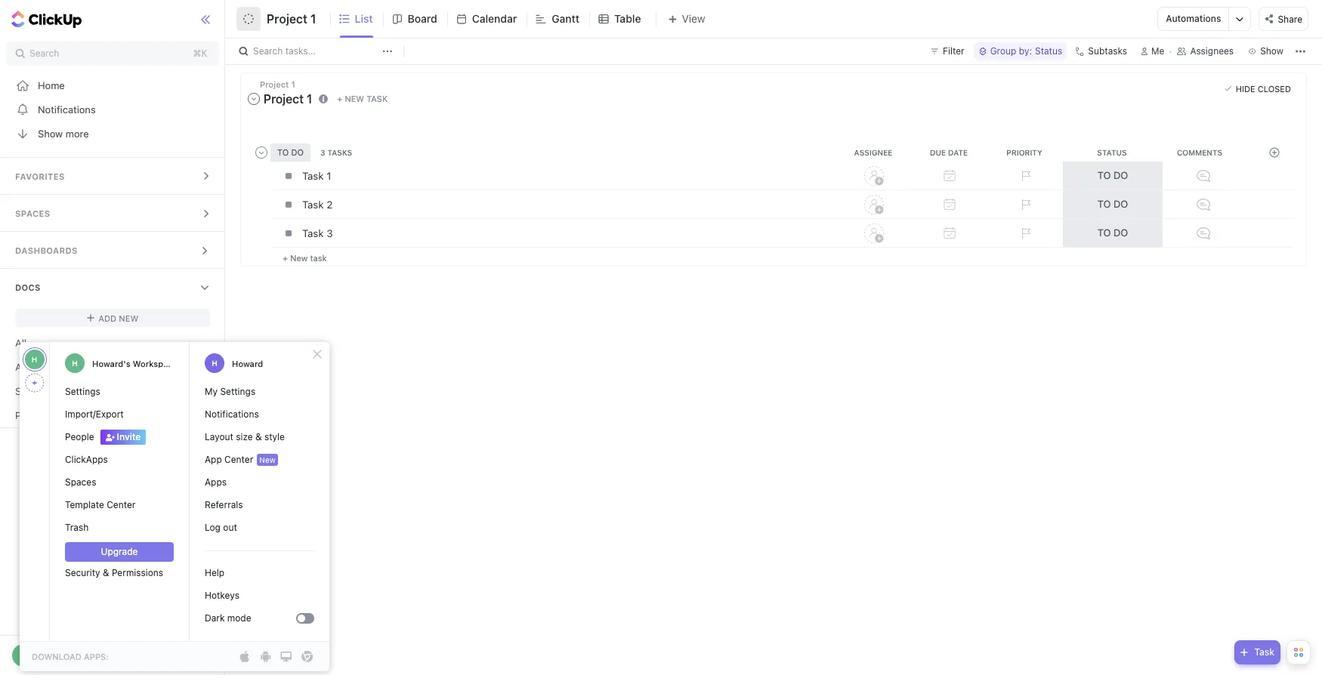 Task type: locate. For each thing, give the bounding box(es) containing it.
3 set priority element from the top
[[1014, 222, 1037, 245]]

to for 2
[[1098, 198, 1111, 210]]

to do
[[1098, 169, 1129, 181], [1098, 198, 1129, 210], [1098, 227, 1129, 239]]

1 user settings menu list from the top
[[205, 381, 314, 552]]

0 vertical spatial task
[[367, 94, 388, 104]]

0 vertical spatial status
[[1035, 45, 1063, 57]]

set priority image for ‎task 1
[[1014, 165, 1037, 187]]

task down task 3 on the top of the page
[[310, 253, 327, 263]]

+ new task
[[337, 94, 388, 104], [283, 253, 327, 263]]

3 set priority image from the top
[[1014, 222, 1037, 245]]

priority
[[1007, 148, 1043, 157]]

apps
[[205, 477, 227, 488]]

invite
[[117, 432, 141, 443], [91, 650, 115, 661]]

center inside workspace settings menu list
[[107, 500, 136, 511]]

user settings menu list
[[205, 381, 314, 552], [205, 552, 314, 630]]

‎task for ‎task 1
[[302, 170, 324, 182]]

1 vertical spatial show
[[38, 127, 63, 139]]

layout
[[205, 432, 234, 443]]

center for app
[[225, 454, 253, 466]]

0 horizontal spatial new
[[259, 456, 276, 465]]

project down search tasks...
[[260, 79, 289, 89]]

1
[[311, 12, 316, 26], [291, 79, 295, 89], [307, 92, 312, 106], [327, 170, 331, 182]]

show down share button
[[1261, 45, 1284, 57]]

0 vertical spatial center
[[225, 454, 253, 466]]

project 1
[[267, 12, 316, 26], [260, 79, 295, 89], [264, 92, 312, 106]]

set priority element for ‎task 2
[[1014, 193, 1037, 216]]

security
[[65, 568, 100, 579]]

filter button
[[925, 42, 971, 60]]

0 horizontal spatial search
[[29, 48, 59, 59]]

1 vertical spatial to do
[[1098, 198, 1129, 210]]

2 horizontal spatial new
[[345, 94, 364, 104]]

2 vertical spatial new
[[259, 456, 276, 465]]

do
[[1114, 169, 1129, 181], [1114, 198, 1129, 210], [1114, 227, 1129, 239]]

1 vertical spatial upgrade
[[149, 650, 186, 661]]

1 vertical spatial project 1
[[260, 79, 295, 89]]

2 ‎task from the top
[[302, 199, 324, 211]]

app
[[205, 454, 222, 466]]

0 vertical spatial 3
[[321, 148, 325, 157]]

‎task 2
[[302, 199, 333, 211]]

closed
[[1258, 84, 1292, 93]]

h up my
[[212, 359, 218, 368]]

center down 'size'
[[225, 454, 253, 466]]

2 settings from the left
[[220, 386, 256, 398]]

project left list info image
[[264, 92, 304, 106]]

1 up search tasks... text box at the top of page
[[311, 12, 316, 26]]

settings link
[[65, 381, 174, 404]]

1 ‎task from the top
[[302, 170, 324, 182]]

1 vertical spatial set priority image
[[1014, 193, 1037, 216]]

h left the download
[[21, 652, 26, 661]]

show inside dropdown button
[[1261, 45, 1284, 57]]

0 vertical spatial show
[[1261, 45, 1284, 57]]

layout size & style link
[[205, 426, 314, 449]]

notifications
[[38, 103, 96, 115], [205, 409, 259, 420]]

share
[[1278, 13, 1303, 25]]

1 inside project 1 dropdown button
[[307, 92, 312, 106]]

upgrade up security & permissions link at the left
[[101, 546, 138, 558]]

spaces down the favorites
[[15, 209, 50, 218]]

0 vertical spatial task
[[302, 227, 324, 239]]

search tasks...
[[253, 45, 316, 57]]

new down layout size & style link
[[259, 456, 276, 465]]

0 vertical spatial invite
[[117, 432, 141, 443]]

clickapps
[[65, 454, 108, 466]]

0 vertical spatial &
[[256, 432, 262, 443]]

0 horizontal spatial spaces
[[15, 209, 50, 218]]

0 vertical spatial do
[[1114, 169, 1129, 181]]

my settings
[[205, 386, 256, 398]]

project up search tasks...
[[267, 12, 308, 26]]

1 horizontal spatial show
[[1261, 45, 1284, 57]]

h
[[32, 355, 37, 364], [72, 359, 78, 368], [212, 359, 218, 368], [21, 652, 26, 661], [36, 652, 41, 661]]

0 horizontal spatial task
[[310, 253, 327, 263]]

calendar
[[472, 12, 517, 25]]

1 set priority element from the top
[[1014, 165, 1037, 187]]

list item
[[65, 426, 174, 449]]

1 horizontal spatial settings
[[220, 386, 256, 398]]

1 vertical spatial + new task
[[283, 253, 327, 263]]

1 vertical spatial ‎task
[[302, 199, 324, 211]]

show inside sidebar 'navigation'
[[38, 127, 63, 139]]

task for task 3
[[302, 227, 324, 239]]

project 1 inside button
[[267, 12, 316, 26]]

1 settings from the left
[[65, 386, 100, 398]]

shared
[[15, 385, 47, 397]]

workspace settings menu list
[[65, 381, 174, 585]]

1 vertical spatial +
[[283, 253, 288, 263]]

0 vertical spatial notifications
[[38, 103, 96, 115]]

list item containing people
[[65, 426, 174, 449]]

spaces
[[15, 209, 50, 218], [65, 477, 96, 488]]

show left more
[[38, 127, 63, 139]]

due
[[930, 148, 946, 157]]

1 vertical spatial task
[[1255, 647, 1275, 658]]

0 vertical spatial + new task
[[337, 94, 388, 104]]

1 to do button from the top
[[1063, 162, 1163, 190]]

automations button
[[1159, 8, 1229, 30]]

1 down the 3 tasks
[[327, 170, 331, 182]]

1 inside project 1 button
[[311, 12, 316, 26]]

project inside button
[[267, 12, 308, 26]]

+ new task right list info image
[[337, 94, 388, 104]]

1 vertical spatial &
[[103, 568, 109, 579]]

to inside sidebar 'navigation'
[[60, 361, 69, 373]]

notifications down my settings in the left bottom of the page
[[205, 409, 259, 420]]

favorites button
[[0, 158, 226, 194]]

1 horizontal spatial status
[[1098, 148, 1127, 157]]

settings
[[65, 386, 100, 398], [220, 386, 256, 398]]

0 horizontal spatial notifications
[[38, 103, 96, 115]]

upgrade inside workspace settings menu list
[[101, 546, 138, 558]]

0 vertical spatial project
[[267, 12, 308, 26]]

search inside sidebar 'navigation'
[[29, 48, 59, 59]]

docs
[[15, 283, 41, 293]]

invite down import/export link at the left
[[117, 432, 141, 443]]

2 to do from the top
[[1098, 198, 1129, 210]]

spaces inside workspace settings menu list
[[65, 477, 96, 488]]

h left howard's
[[72, 359, 78, 368]]

template center
[[65, 500, 136, 511]]

settings inside list
[[65, 386, 100, 398]]

project 1 left list info image
[[264, 92, 312, 106]]

1 horizontal spatial upgrade
[[149, 650, 186, 661]]

2 vertical spatial to do button
[[1063, 219, 1163, 247]]

to
[[1098, 169, 1111, 181], [1098, 198, 1111, 210], [1098, 227, 1111, 239], [60, 361, 69, 373]]

spaces inside sidebar 'navigation'
[[15, 209, 50, 218]]

size
[[236, 432, 253, 443]]

to do button
[[1063, 162, 1163, 190], [1063, 190, 1163, 218], [1063, 219, 1163, 247]]

1 do from the top
[[1114, 169, 1129, 181]]

task right list info image
[[367, 94, 388, 104]]

automations
[[1167, 13, 1222, 24]]

1 vertical spatial spaces
[[65, 477, 96, 488]]

1 vertical spatial notifications
[[205, 409, 259, 420]]

tasks...
[[285, 45, 316, 57]]

project inside dropdown button
[[264, 92, 304, 106]]

1 vertical spatial do
[[1114, 198, 1129, 210]]

upgrade right the apps:
[[149, 650, 186, 661]]

me
[[72, 361, 86, 373]]

2 set priority image from the top
[[1014, 193, 1037, 216]]

1 horizontal spatial spaces
[[65, 477, 96, 488]]

list link
[[355, 0, 379, 38]]

style
[[265, 432, 285, 443]]

set priority element
[[1014, 165, 1037, 187], [1014, 193, 1037, 216], [1014, 222, 1037, 245]]

0 vertical spatial project 1
[[267, 12, 316, 26]]

new down task 3 on the top of the page
[[290, 253, 308, 263]]

+ new task down task 3 on the top of the page
[[283, 253, 327, 263]]

2
[[327, 199, 333, 211]]

settings down me at the left of the page
[[65, 386, 100, 398]]

spaces up template in the bottom left of the page
[[65, 477, 96, 488]]

project 1 up search tasks...
[[267, 12, 316, 26]]

3 to do from the top
[[1098, 227, 1129, 239]]

0 vertical spatial spaces
[[15, 209, 50, 218]]

1 horizontal spatial + new task
[[337, 94, 388, 104]]

1 horizontal spatial task
[[367, 94, 388, 104]]

upgrade link right the apps:
[[125, 645, 192, 667]]

assignees button
[[1171, 42, 1241, 60]]

set priority image for ‎task 2
[[1014, 193, 1037, 216]]

1 horizontal spatial 3
[[327, 227, 333, 239]]

0 vertical spatial upgrade
[[101, 546, 138, 558]]

0 vertical spatial set priority element
[[1014, 165, 1037, 187]]

0 horizontal spatial center
[[107, 500, 136, 511]]

notifications up show more
[[38, 103, 96, 115]]

1 horizontal spatial center
[[225, 454, 253, 466]]

search for search tasks...
[[253, 45, 283, 57]]

+
[[337, 94, 343, 104], [283, 253, 288, 263]]

1 vertical spatial status
[[1098, 148, 1127, 157]]

2 vertical spatial set priority image
[[1014, 222, 1037, 245]]

workspace
[[133, 359, 178, 368]]

settings right my
[[220, 386, 256, 398]]

group
[[991, 45, 1017, 57]]

show button
[[1244, 42, 1289, 60]]

1 vertical spatial center
[[107, 500, 136, 511]]

1 horizontal spatial notifications
[[205, 409, 259, 420]]

invite right the download
[[91, 650, 115, 661]]

invite inside sidebar 'navigation'
[[91, 650, 115, 661]]

user settings menu list containing help
[[205, 552, 314, 630]]

0 horizontal spatial upgrade
[[101, 546, 138, 558]]

notifications link
[[0, 98, 226, 122], [205, 404, 314, 426]]

1 set priority image from the top
[[1014, 165, 1037, 187]]

layout size & style
[[205, 432, 285, 443]]

app center new
[[205, 454, 276, 466]]

upgrade link up the 'security & permissions'
[[65, 543, 174, 562]]

0 vertical spatial +
[[337, 94, 343, 104]]

table
[[614, 12, 641, 25]]

2 to do button from the top
[[1063, 190, 1163, 218]]

hotkeys
[[205, 590, 240, 602]]

set priority image
[[1014, 165, 1037, 187], [1014, 193, 1037, 216], [1014, 222, 1037, 245]]

onboarding checklist button image
[[244, 646, 256, 658]]

0 horizontal spatial settings
[[65, 386, 100, 398]]

task
[[367, 94, 388, 104], [310, 253, 327, 263]]

3 left tasks
[[321, 148, 325, 157]]

notifications link up layout size & style
[[205, 404, 314, 426]]

3 down 2
[[327, 227, 333, 239]]

1 vertical spatial set priority element
[[1014, 193, 1037, 216]]

3 tasks button
[[318, 148, 358, 157]]

new inside app center new
[[259, 456, 276, 465]]

2 vertical spatial to do
[[1098, 227, 1129, 239]]

1 vertical spatial upgrade link
[[125, 645, 192, 667]]

0 vertical spatial to do button
[[1063, 162, 1163, 190]]

1 vertical spatial invite
[[91, 650, 115, 661]]

center down spaces link
[[107, 500, 136, 511]]

to do for 2
[[1098, 198, 1129, 210]]

2 vertical spatial set priority element
[[1014, 222, 1037, 245]]

0 horizontal spatial &
[[103, 568, 109, 579]]

calendar link
[[472, 0, 523, 38]]

1 horizontal spatial search
[[253, 45, 283, 57]]

apps link
[[205, 472, 314, 494]]

search up the home
[[29, 48, 59, 59]]

dark mode link
[[205, 608, 296, 630]]

2 user settings menu list from the top
[[205, 552, 314, 630]]

new right list info image
[[345, 94, 364, 104]]

to do button for task 3
[[1063, 219, 1163, 247]]

trash
[[65, 522, 89, 534]]

upgrade link
[[65, 543, 174, 562], [125, 645, 192, 667]]

people
[[65, 432, 94, 443]]

2 do from the top
[[1114, 198, 1129, 210]]

me
[[1152, 45, 1165, 57]]

my settings link
[[205, 381, 314, 404]]

3 do from the top
[[1114, 227, 1129, 239]]

0 horizontal spatial task
[[302, 227, 324, 239]]

3
[[321, 148, 325, 157], [327, 227, 333, 239]]

to do for 3
[[1098, 227, 1129, 239]]

2 set priority element from the top
[[1014, 193, 1037, 216]]

project 1 down search tasks...
[[260, 79, 295, 89]]

‎task 2 link
[[299, 192, 833, 217]]

0 vertical spatial ‎task
[[302, 170, 324, 182]]

1 to do from the top
[[1098, 169, 1129, 181]]

set priority element for task 3
[[1014, 222, 1037, 245]]

show for show more
[[38, 127, 63, 139]]

0 vertical spatial to do
[[1098, 169, 1129, 181]]

notifications link up more
[[0, 98, 226, 122]]

2 vertical spatial do
[[1114, 227, 1129, 239]]

project
[[267, 12, 308, 26], [260, 79, 289, 89], [264, 92, 304, 106]]

subtasks
[[1089, 45, 1128, 57]]

search left tasks... at the left top
[[253, 45, 283, 57]]

help link
[[205, 562, 314, 585]]

sidebar navigation
[[0, 0, 228, 676]]

1 left list info image
[[307, 92, 312, 106]]

‎task left 2
[[302, 199, 324, 211]]

0 horizontal spatial + new task
[[283, 253, 327, 263]]

board link
[[408, 0, 443, 38]]

0 horizontal spatial invite
[[91, 650, 115, 661]]

0 vertical spatial set priority image
[[1014, 165, 1037, 187]]

notifications inside sidebar 'navigation'
[[38, 103, 96, 115]]

& right 'size'
[[256, 432, 262, 443]]

clickapps link
[[65, 449, 174, 472]]

1 vertical spatial to do button
[[1063, 190, 1163, 218]]

search for search
[[29, 48, 59, 59]]

& right security
[[103, 568, 109, 579]]

1 horizontal spatial invite
[[117, 432, 141, 443]]

task 3 link
[[299, 221, 833, 246]]

h up shared
[[32, 355, 37, 364]]

2 vertical spatial project 1
[[264, 92, 312, 106]]

subtasks button
[[1070, 42, 1132, 60]]

1 horizontal spatial task
[[1255, 647, 1275, 658]]

3 to do button from the top
[[1063, 219, 1163, 247]]

2 vertical spatial project
[[264, 92, 304, 106]]

0 horizontal spatial show
[[38, 127, 63, 139]]

‎task up ‎task 2
[[302, 170, 324, 182]]

1 vertical spatial new
[[290, 253, 308, 263]]

0 horizontal spatial status
[[1035, 45, 1063, 57]]

1 vertical spatial task
[[310, 253, 327, 263]]



Task type: vqa. For each thing, say whether or not it's contained in the screenshot.
bottommost JEREMY
no



Task type: describe. For each thing, give the bounding box(es) containing it.
more
[[66, 127, 89, 139]]

Search tasks... text field
[[253, 41, 379, 62]]

assigned
[[15, 361, 57, 373]]

project 1 inside dropdown button
[[264, 92, 312, 106]]

task 3
[[302, 227, 333, 239]]

spaces link
[[65, 472, 174, 494]]

to do for 1
[[1098, 169, 1129, 181]]

priority button
[[989, 148, 1064, 157]]

howard's
[[92, 359, 131, 368]]

assigned to me
[[15, 361, 86, 373]]

center for template
[[107, 500, 136, 511]]

hide
[[1236, 84, 1256, 93]]

home
[[38, 79, 65, 91]]

security & permissions
[[65, 568, 163, 579]]

download apps: link
[[32, 652, 109, 662]]

help
[[205, 568, 225, 579]]

add new
[[98, 313, 138, 323]]

1 inside ‎task 1 link
[[327, 170, 331, 182]]

log
[[205, 522, 221, 534]]

apps:
[[84, 652, 109, 662]]

onboarding checklist button element
[[244, 646, 256, 658]]

security & permissions link
[[65, 562, 174, 585]]

1 vertical spatial 3
[[327, 227, 333, 239]]

‎task 1 link
[[299, 163, 833, 189]]

view
[[682, 12, 706, 25]]

gantt link
[[552, 0, 586, 38]]

log out link
[[205, 517, 314, 540]]

hide closed
[[1236, 84, 1292, 93]]

download apps:
[[32, 652, 109, 662]]

upgrade inside sidebar 'navigation'
[[149, 650, 186, 661]]

hotkeys link
[[205, 585, 314, 608]]

list info image
[[319, 94, 328, 103]]

show more
[[38, 127, 89, 139]]

project 1 button
[[246, 88, 316, 109]]

list
[[355, 12, 373, 25]]

dark mode list item
[[205, 608, 314, 630]]

assignee
[[855, 148, 893, 157]]

dark mode
[[205, 613, 251, 624]]

0 vertical spatial upgrade link
[[65, 543, 174, 562]]

‎task for ‎task 2
[[302, 199, 324, 211]]

user settings menu list containing my settings
[[205, 381, 314, 552]]

download apps: list
[[234, 652, 317, 663]]

template center link
[[65, 494, 174, 517]]

‎task 1
[[302, 170, 331, 182]]

⌘k
[[193, 48, 207, 59]]

table link
[[614, 0, 647, 38]]

do for ‎task 2
[[1114, 198, 1129, 210]]

add
[[98, 313, 117, 323]]

by:
[[1019, 45, 1032, 57]]

0 vertical spatial notifications link
[[0, 98, 226, 122]]

referrals link
[[205, 494, 314, 517]]

share button
[[1260, 7, 1309, 31]]

comments
[[1178, 148, 1223, 157]]

to for 1
[[1098, 169, 1111, 181]]

do for task 3
[[1114, 227, 1129, 239]]

home link
[[0, 73, 226, 98]]

dashboards
[[15, 246, 78, 255]]

favorites
[[15, 172, 65, 181]]

1 down tasks... at the left top
[[291, 79, 295, 89]]

set priority element for ‎task 1
[[1014, 165, 1037, 187]]

import/export
[[65, 409, 124, 420]]

comments button
[[1164, 148, 1240, 157]]

referrals
[[205, 500, 243, 511]]

people link
[[65, 426, 94, 449]]

invite inside workspace settings menu list
[[117, 432, 141, 443]]

gantt
[[552, 12, 580, 25]]

me button
[[1135, 42, 1171, 60]]

new
[[119, 313, 138, 323]]

to do button for ‎task 1
[[1063, 162, 1163, 190]]

set priority image for task 3
[[1014, 222, 1037, 245]]

assignee button
[[837, 148, 913, 157]]

all
[[15, 337, 27, 349]]

howard's workspace
[[92, 359, 178, 368]]

dark
[[205, 613, 225, 624]]

trash link
[[65, 517, 174, 540]]

1/5
[[268, 647, 279, 656]]

view button
[[656, 9, 710, 28]]

log out
[[205, 522, 237, 534]]

1 vertical spatial notifications link
[[205, 404, 314, 426]]

1 horizontal spatial new
[[290, 253, 308, 263]]

tasks
[[328, 148, 352, 157]]

project 1 button
[[261, 2, 316, 36]]

do for ‎task 1
[[1114, 169, 1129, 181]]

date
[[949, 148, 968, 157]]

hide closed button
[[1221, 81, 1296, 96]]

download
[[32, 652, 82, 662]]

private
[[15, 409, 47, 421]]

template
[[65, 500, 104, 511]]

h left the apps:
[[36, 652, 41, 661]]

0 horizontal spatial 3
[[321, 148, 325, 157]]

1 vertical spatial project
[[260, 79, 289, 89]]

permissions
[[112, 568, 163, 579]]

my
[[205, 386, 218, 398]]

0 horizontal spatial +
[[283, 253, 288, 263]]

upgrade link inside sidebar 'navigation'
[[125, 645, 192, 667]]

& inside workspace settings menu list
[[103, 568, 109, 579]]

group by: status
[[991, 45, 1063, 57]]

1 horizontal spatial +
[[337, 94, 343, 104]]

howard
[[232, 359, 263, 368]]

task for task
[[1255, 647, 1275, 658]]

to do button for ‎task 2
[[1063, 190, 1163, 218]]

to for 3
[[1098, 227, 1111, 239]]

0 vertical spatial new
[[345, 94, 364, 104]]

assignees
[[1191, 45, 1234, 57]]

1 horizontal spatial &
[[256, 432, 262, 443]]

due date
[[930, 148, 968, 157]]

show for show
[[1261, 45, 1284, 57]]

import/export link
[[65, 404, 174, 426]]



